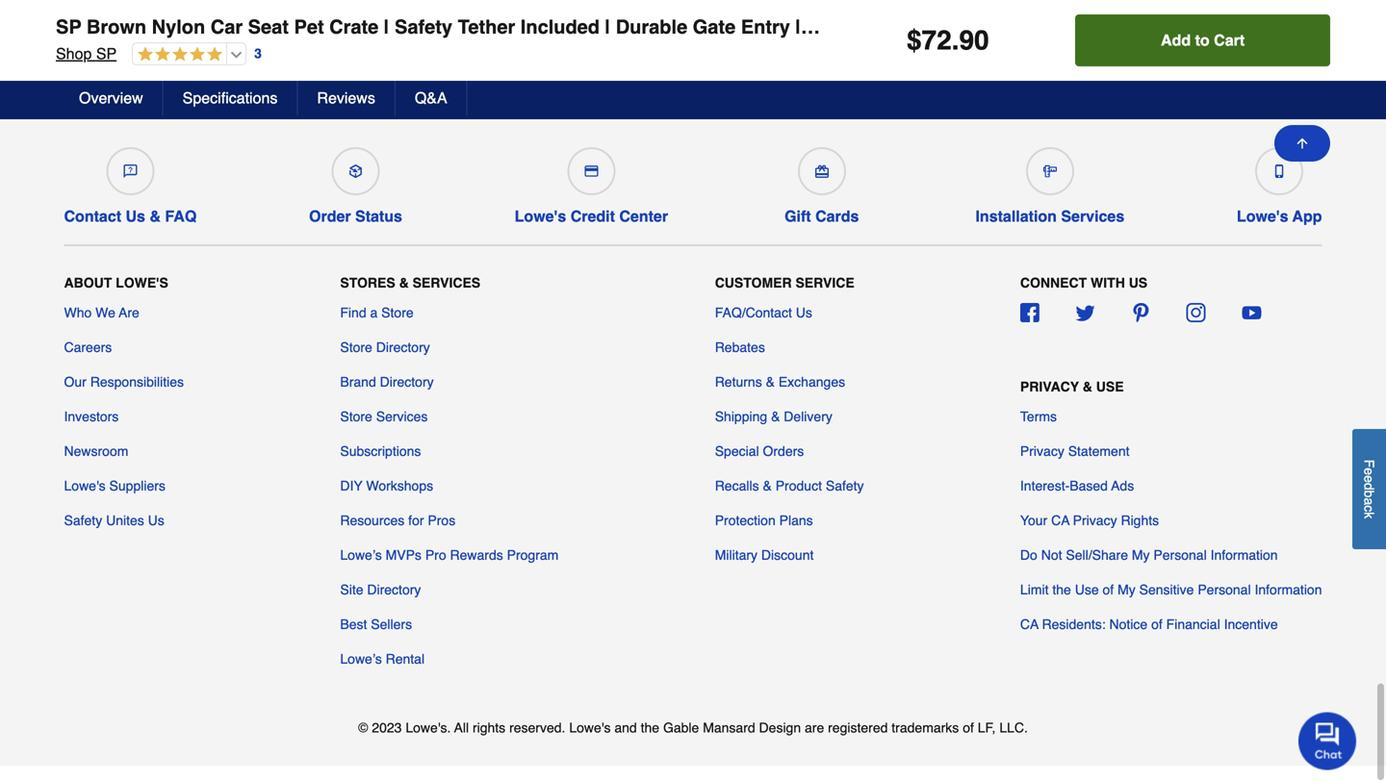 Task type: describe. For each thing, give the bounding box(es) containing it.
overview
[[79, 89, 143, 107]]

0 vertical spatial ca
[[1052, 513, 1070, 529]]

& for stores & services
[[399, 275, 409, 291]]

reviews button
[[298, 81, 396, 116]]

residents:
[[1042, 617, 1106, 633]]

special orders
[[715, 444, 804, 459]]

your ca privacy rights
[[1021, 513, 1160, 529]]

rental
[[386, 652, 425, 667]]

1 vertical spatial information
[[1255, 582, 1323, 598]]

4 | from the left
[[975, 16, 980, 38]]

90
[[960, 25, 990, 56]]

c
[[1362, 506, 1378, 512]]

instagram image
[[1187, 303, 1206, 322]]

lowe's.
[[406, 721, 451, 736]]

do not sell/share my personal information link
[[1021, 546, 1279, 565]]

exchanges
[[779, 374, 846, 390]]

gate
[[693, 16, 736, 38]]

customer service
[[715, 275, 855, 291]]

2 vertical spatial privacy
[[1073, 513, 1118, 529]]

share.
[[599, 72, 639, 87]]

lowe's mvps pro rewards program link
[[340, 546, 559, 565]]

protection plans
[[715, 513, 813, 529]]

sensitive
[[1140, 582, 1195, 598]]

services for installation services
[[1062, 207, 1125, 225]]

chat invite button image
[[1299, 712, 1358, 771]]

to inside button
[[1196, 31, 1210, 49]]

special orders link
[[715, 442, 804, 461]]

brand directory
[[340, 374, 434, 390]]

our responsibilities
[[64, 374, 184, 390]]

use for &
[[1097, 379, 1124, 395]]

youtube image
[[1243, 303, 1262, 322]]

.
[[952, 25, 960, 56]]

who
[[64, 305, 92, 321]]

3 | from the left
[[796, 16, 801, 38]]

directory for brand directory
[[380, 374, 434, 390]]

plans
[[780, 513, 813, 529]]

car
[[211, 16, 243, 38]]

2 e from the top
[[1362, 476, 1378, 483]]

connect with us
[[1021, 275, 1148, 291]]

1 | from the left
[[384, 16, 389, 38]]

0 horizontal spatial the
[[641, 721, 660, 736]]

credit
[[571, 207, 615, 225]]

got
[[520, 72, 540, 87]]

store for services
[[340, 409, 373, 425]]

suppliers
[[109, 478, 166, 494]]

f e e d b a c k
[[1362, 460, 1378, 519]]

entry
[[741, 16, 791, 38]]

us
[[1129, 275, 1148, 291]]

find
[[340, 305, 367, 321]]

cards
[[816, 207, 859, 225]]

& for shipping & delivery
[[771, 409, 780, 425]]

pickup image
[[349, 165, 363, 178]]

0 vertical spatial a
[[370, 305, 378, 321]]

lowe's up are
[[116, 275, 168, 291]]

do not sell/share my personal information
[[1021, 548, 1279, 563]]

store services
[[340, 409, 428, 425]]

diy workshops link
[[340, 477, 433, 496]]

privacy for privacy statement
[[1021, 444, 1065, 459]]

investors link
[[64, 407, 119, 426]]

recalls
[[715, 478, 759, 494]]

specifications
[[183, 89, 278, 107]]

stores
[[340, 275, 396, 291]]

reserved.
[[510, 721, 566, 736]]

subscriptions
[[340, 444, 421, 459]]

contact us & faq
[[64, 207, 197, 225]]

app
[[1293, 207, 1323, 225]]

discount
[[762, 548, 814, 563]]

site directory link
[[340, 581, 421, 600]]

protection plans link
[[715, 511, 813, 530]]

trademarks
[[892, 721, 959, 736]]

sp brown nylon car seat pet crate | safety tether included | durable gate entry | mesh panel sides | adjustable security leash
[[56, 16, 1226, 38]]

are
[[119, 305, 139, 321]]

we
[[96, 305, 115, 321]]

responsibilities
[[90, 374, 184, 390]]

brand directory link
[[340, 373, 434, 392]]

installation
[[976, 207, 1057, 225]]

1 horizontal spatial safety
[[395, 16, 453, 38]]

pinterest image
[[1132, 303, 1151, 322]]

us for faq/contact
[[796, 305, 813, 321]]

lowe's for lowe's rental
[[340, 652, 382, 667]]

q&a
[[415, 89, 447, 107]]

connect
[[1021, 275, 1087, 291]]

72
[[922, 25, 952, 56]]

diy
[[340, 478, 363, 494]]

lowe's suppliers
[[64, 478, 166, 494]]

statement
[[1069, 444, 1130, 459]]

1 vertical spatial my
[[1118, 582, 1136, 598]]

& for privacy & use
[[1083, 379, 1093, 395]]

lowe's for lowe's credit center
[[515, 207, 567, 225]]

gift cards
[[785, 207, 859, 225]]

order
[[309, 207, 351, 225]]

2 vertical spatial us
[[148, 513, 164, 529]]

diy workshops
[[340, 478, 433, 494]]

lowe's for lowe's app
[[1237, 207, 1289, 225]]

directory for store directory
[[376, 340, 430, 355]]

specifications button
[[163, 81, 298, 116]]

privacy statement
[[1021, 444, 1130, 459]]

recalls & product safety link
[[715, 477, 864, 496]]

rebates
[[715, 340, 765, 355]]

gift cards link
[[781, 139, 864, 226]]

interest-based ads link
[[1021, 477, 1135, 496]]

ca residents: notice of financial incentive
[[1021, 617, 1279, 633]]

sell/share
[[1066, 548, 1129, 563]]

lowe's rental link
[[340, 650, 425, 669]]

f e e d b a c k button
[[1353, 429, 1387, 550]]

d
[[1362, 483, 1378, 491]]

returns & exchanges
[[715, 374, 846, 390]]

& left faq
[[150, 207, 161, 225]]

investors
[[64, 409, 119, 425]]

seat
[[248, 16, 289, 38]]

mobile image
[[1273, 165, 1287, 178]]

0 vertical spatial sp
[[56, 16, 81, 38]]

0 vertical spatial information
[[1211, 548, 1279, 563]]

store directory link
[[340, 338, 430, 357]]



Task type: vqa. For each thing, say whether or not it's contained in the screenshot.
topmost A
yes



Task type: locate. For each thing, give the bounding box(es) containing it.
0 vertical spatial services
[[1062, 207, 1125, 225]]

a up k on the bottom right
[[1362, 498, 1378, 506]]

1 vertical spatial ca
[[1021, 617, 1039, 633]]

1 vertical spatial a
[[1362, 498, 1378, 506]]

shipping & delivery
[[715, 409, 833, 425]]

lowe's
[[340, 548, 382, 563], [340, 652, 382, 667]]

lowe's left and
[[569, 721, 611, 736]]

newsroom
[[64, 444, 128, 459]]

services for store services
[[376, 409, 428, 425]]

personal
[[1154, 548, 1207, 563], [1198, 582, 1252, 598]]

0 vertical spatial my
[[1132, 548, 1150, 563]]

lowe's up site
[[340, 548, 382, 563]]

& left delivery
[[771, 409, 780, 425]]

us down customer service
[[796, 305, 813, 321]]

| left mesh
[[796, 16, 801, 38]]

lowe's inside "link"
[[515, 207, 567, 225]]

©
[[358, 721, 368, 736]]

0 horizontal spatial ca
[[1021, 617, 1039, 633]]

store
[[382, 305, 414, 321], [340, 340, 373, 355], [340, 409, 373, 425]]

to right the add
[[1196, 31, 1210, 49]]

& up statement
[[1083, 379, 1093, 395]]

privacy up terms
[[1021, 379, 1080, 395]]

1 vertical spatial lowe's
[[340, 652, 382, 667]]

stores & services
[[340, 275, 481, 291]]

sellers
[[371, 617, 412, 633]]

your
[[1021, 513, 1048, 529]]

pros
[[428, 513, 456, 529]]

2 horizontal spatial us
[[796, 305, 813, 321]]

ca right your
[[1052, 513, 1070, 529]]

of for financial
[[1152, 617, 1163, 633]]

find a store link
[[340, 303, 414, 322]]

services down brand directory link
[[376, 409, 428, 425]]

services up find a store link
[[413, 275, 481, 291]]

faq
[[165, 207, 197, 225]]

0 vertical spatial directory
[[376, 340, 430, 355]]

special
[[715, 444, 759, 459]]

us right contact
[[126, 207, 145, 225]]

design
[[759, 721, 801, 736]]

0 vertical spatial us
[[126, 207, 145, 225]]

| right .
[[975, 16, 980, 38]]

0 vertical spatial lowe's
[[340, 548, 382, 563]]

1 horizontal spatial to
[[1196, 31, 1210, 49]]

0 vertical spatial privacy
[[1021, 379, 1080, 395]]

| right crate
[[384, 16, 389, 38]]

sp down brown at the left top of the page
[[96, 45, 117, 63]]

add to cart
[[1161, 31, 1245, 49]]

0 vertical spatial the
[[1053, 582, 1072, 598]]

cart
[[1215, 31, 1245, 49]]

0 vertical spatial safety
[[395, 16, 453, 38]]

directory down store directory
[[380, 374, 434, 390]]

returns & exchanges link
[[715, 373, 846, 392]]

returns
[[715, 374, 762, 390]]

safety unites us
[[64, 513, 164, 529]]

store up brand
[[340, 340, 373, 355]]

1 vertical spatial use
[[1075, 582, 1099, 598]]

us for contact
[[126, 207, 145, 225]]

my up notice
[[1118, 582, 1136, 598]]

us inside "link"
[[796, 305, 813, 321]]

my
[[1132, 548, 1150, 563], [1118, 582, 1136, 598]]

orders
[[763, 444, 804, 459]]

privacy up interest-
[[1021, 444, 1065, 459]]

2 vertical spatial safety
[[64, 513, 102, 529]]

directory up sellers
[[367, 582, 421, 598]]

lowe's app link
[[1237, 139, 1323, 226]]

& right stores
[[399, 275, 409, 291]]

1 horizontal spatial of
[[1103, 582, 1114, 598]]

workshops
[[366, 478, 433, 494]]

customer care image
[[124, 165, 137, 178]]

store inside 'link'
[[340, 409, 373, 425]]

llc.
[[1000, 721, 1028, 736]]

store down stores & services
[[382, 305, 414, 321]]

1 e from the top
[[1362, 468, 1378, 476]]

2 vertical spatial store
[[340, 409, 373, 425]]

gift
[[785, 207, 811, 225]]

1 horizontal spatial us
[[148, 513, 164, 529]]

store for directory
[[340, 340, 373, 355]]

terms link
[[1021, 407, 1057, 426]]

interest-
[[1021, 478, 1070, 494]]

directory up brand directory
[[376, 340, 430, 355]]

of down sell/share
[[1103, 582, 1114, 598]]

incentive
[[1225, 617, 1279, 633]]

ca residents: notice of financial incentive link
[[1021, 615, 1279, 634]]

store down brand
[[340, 409, 373, 425]]

directory for site directory
[[367, 582, 421, 598]]

of right notice
[[1152, 617, 1163, 633]]

1 vertical spatial of
[[1152, 617, 1163, 633]]

about lowe's
[[64, 275, 168, 291]]

2 horizontal spatial safety
[[826, 478, 864, 494]]

services inside store services 'link'
[[376, 409, 428, 425]]

0 horizontal spatial a
[[370, 305, 378, 321]]

lf,
[[978, 721, 996, 736]]

delivery
[[784, 409, 833, 425]]

reviews
[[317, 89, 375, 107]]

with
[[1091, 275, 1126, 291]]

1 horizontal spatial a
[[1362, 498, 1378, 506]]

for
[[409, 513, 424, 529]]

gable
[[663, 721, 699, 736]]

mvps
[[386, 548, 422, 563]]

best sellers link
[[340, 615, 412, 634]]

limit
[[1021, 582, 1049, 598]]

to right ideas
[[582, 72, 595, 87]]

1 horizontal spatial ca
[[1052, 513, 1070, 529]]

gift card image
[[815, 165, 829, 178]]

e up the d
[[1362, 468, 1378, 476]]

& right "recalls"
[[763, 478, 772, 494]]

resources
[[340, 513, 405, 529]]

1 vertical spatial to
[[582, 72, 595, 87]]

add to cart button
[[1076, 14, 1331, 66]]

notice
[[1110, 617, 1148, 633]]

lowe's left credit
[[515, 207, 567, 225]]

0 vertical spatial personal
[[1154, 548, 1207, 563]]

0 vertical spatial to
[[1196, 31, 1210, 49]]

terms
[[1021, 409, 1057, 425]]

b
[[1362, 491, 1378, 498]]

facebook image
[[1021, 303, 1040, 322]]

0 horizontal spatial us
[[126, 207, 145, 225]]

& for returns & exchanges
[[766, 374, 775, 390]]

about
[[64, 275, 112, 291]]

1 horizontal spatial sp
[[96, 45, 117, 63]]

durable
[[616, 16, 688, 38]]

the right and
[[641, 721, 660, 736]]

5 stars image
[[133, 46, 223, 64]]

1 horizontal spatial the
[[1053, 582, 1072, 598]]

2 vertical spatial directory
[[367, 582, 421, 598]]

arrow up image
[[1295, 136, 1311, 151]]

order status
[[309, 207, 402, 225]]

us right the "unites"
[[148, 513, 164, 529]]

0 horizontal spatial of
[[963, 721, 974, 736]]

use down sell/share
[[1075, 582, 1099, 598]]

best sellers
[[340, 617, 412, 633]]

safety unites us link
[[64, 511, 164, 530]]

shipping & delivery link
[[715, 407, 833, 426]]

1 vertical spatial directory
[[380, 374, 434, 390]]

a right find
[[370, 305, 378, 321]]

f
[[1362, 460, 1378, 468]]

| left durable
[[605, 16, 611, 38]]

0 horizontal spatial safety
[[64, 513, 102, 529]]

crate
[[330, 16, 379, 38]]

mesh
[[807, 16, 856, 38]]

lowe's down best
[[340, 652, 382, 667]]

2 horizontal spatial of
[[1152, 617, 1163, 633]]

1 lowe's from the top
[[340, 548, 382, 563]]

mansard
[[703, 721, 756, 736]]

subscriptions link
[[340, 442, 421, 461]]

newsroom link
[[64, 442, 128, 461]]

© 2023 lowe's. all rights reserved. lowe's and the gable mansard design are registered trademarks of lf, llc.
[[358, 721, 1028, 736]]

1 vertical spatial sp
[[96, 45, 117, 63]]

lowe's for lowe's suppliers
[[64, 478, 106, 494]]

1 vertical spatial safety
[[826, 478, 864, 494]]

2 lowe's from the top
[[340, 652, 382, 667]]

0 horizontal spatial sp
[[56, 16, 81, 38]]

1 vertical spatial store
[[340, 340, 373, 355]]

1 vertical spatial privacy
[[1021, 444, 1065, 459]]

add
[[1161, 31, 1191, 49]]

0 vertical spatial of
[[1103, 582, 1114, 598]]

my down rights
[[1132, 548, 1150, 563]]

a inside "button"
[[1362, 498, 1378, 506]]

military
[[715, 548, 758, 563]]

safety left tether
[[395, 16, 453, 38]]

services up connect with us
[[1062, 207, 1125, 225]]

2 | from the left
[[605, 16, 611, 38]]

personal up 'incentive'
[[1198, 582, 1252, 598]]

twitter image
[[1076, 303, 1095, 322]]

1 vertical spatial us
[[796, 305, 813, 321]]

store services link
[[340, 407, 428, 426]]

e up b
[[1362, 476, 1378, 483]]

the
[[1053, 582, 1072, 598], [641, 721, 660, 736]]

1 vertical spatial the
[[641, 721, 660, 736]]

lowe's
[[515, 207, 567, 225], [1237, 207, 1289, 225], [116, 275, 168, 291], [64, 478, 106, 494], [569, 721, 611, 736]]

1 vertical spatial services
[[413, 275, 481, 291]]

0 vertical spatial use
[[1097, 379, 1124, 395]]

0 horizontal spatial to
[[582, 72, 595, 87]]

interest-based ads
[[1021, 478, 1135, 494]]

our responsibilities link
[[64, 373, 184, 392]]

lowe's down newsroom link
[[64, 478, 106, 494]]

& for recalls & product safety
[[763, 478, 772, 494]]

& right returns
[[766, 374, 775, 390]]

of left lf,
[[963, 721, 974, 736]]

privacy up sell/share
[[1073, 513, 1118, 529]]

of for my
[[1103, 582, 1114, 598]]

use for the
[[1075, 582, 1099, 598]]

we've got ideas to share.
[[477, 72, 639, 87]]

directory
[[376, 340, 430, 355], [380, 374, 434, 390], [367, 582, 421, 598]]

and
[[615, 721, 637, 736]]

ca down limit
[[1021, 617, 1039, 633]]

financial
[[1167, 617, 1221, 633]]

use up statement
[[1097, 379, 1124, 395]]

&
[[150, 207, 161, 225], [399, 275, 409, 291], [766, 374, 775, 390], [1083, 379, 1093, 395], [771, 409, 780, 425], [763, 478, 772, 494]]

limit the use of my sensitive personal information link
[[1021, 581, 1323, 600]]

your ca privacy rights link
[[1021, 511, 1160, 530]]

services inside the installation services link
[[1062, 207, 1125, 225]]

privacy for privacy & use
[[1021, 379, 1080, 395]]

lowe's for lowe's mvps pro rewards program
[[340, 548, 382, 563]]

personal up the limit the use of my sensitive personal information link on the right bottom of the page
[[1154, 548, 1207, 563]]

dimensions image
[[1044, 165, 1057, 178]]

safety left the "unites"
[[64, 513, 102, 529]]

safety right product
[[826, 478, 864, 494]]

k
[[1362, 512, 1378, 519]]

pro
[[425, 548, 446, 563]]

lowe's left app
[[1237, 207, 1289, 225]]

2 vertical spatial services
[[376, 409, 428, 425]]

form
[[662, 40, 1071, 92]]

sp up shop
[[56, 16, 81, 38]]

0 vertical spatial store
[[382, 305, 414, 321]]

1 vertical spatial personal
[[1198, 582, 1252, 598]]

lowe's app
[[1237, 207, 1323, 225]]

privacy
[[1021, 379, 1080, 395], [1021, 444, 1065, 459], [1073, 513, 1118, 529]]

2 vertical spatial of
[[963, 721, 974, 736]]

installation services
[[976, 207, 1125, 225]]

faq/contact
[[715, 305, 792, 321]]

leash
[[1170, 16, 1226, 38]]

credit card image
[[585, 165, 598, 178]]

the right limit
[[1053, 582, 1072, 598]]

sp
[[56, 16, 81, 38], [96, 45, 117, 63]]



